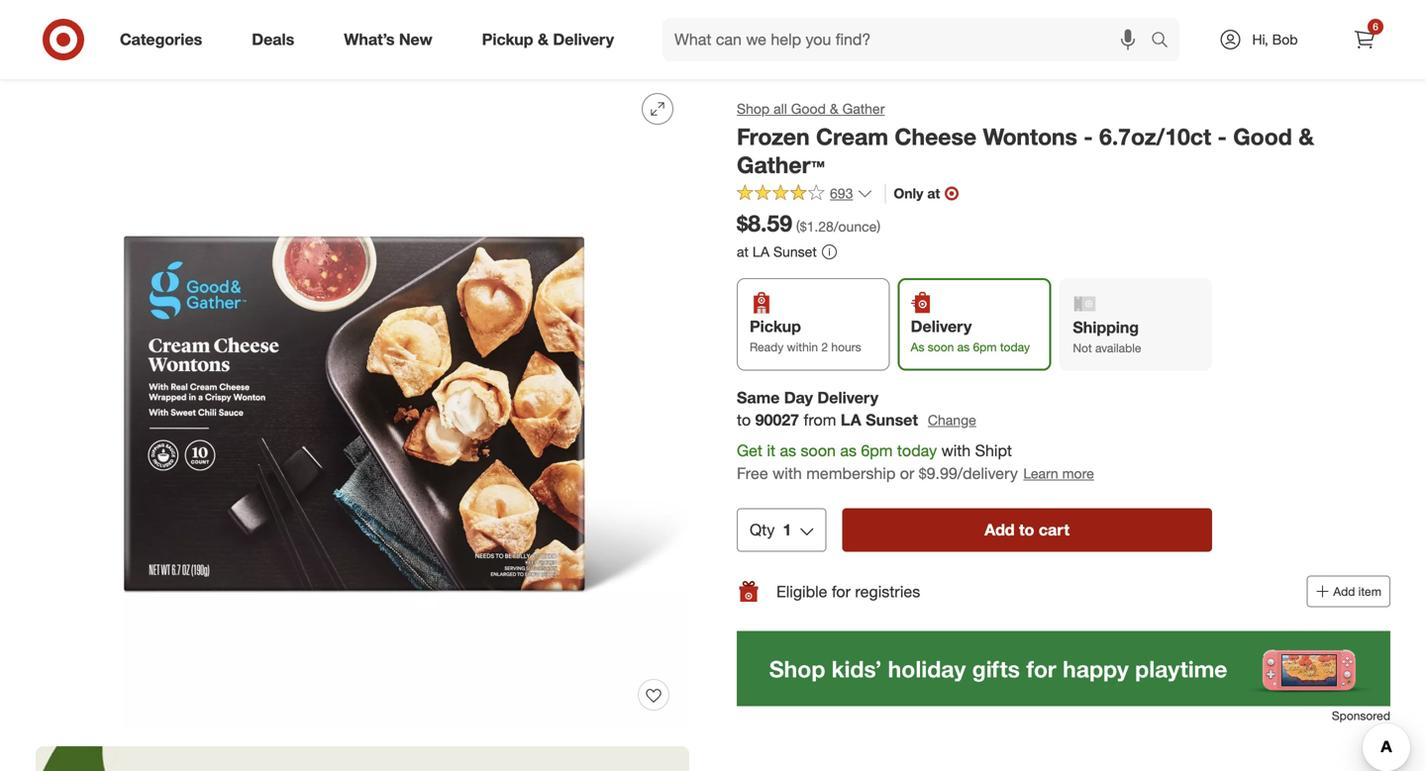 Task type: describe. For each thing, give the bounding box(es) containing it.
6.7oz/10ct
[[1099, 123, 1211, 151]]

item
[[1359, 585, 1382, 599]]

same
[[737, 388, 780, 407]]

ready
[[750, 340, 784, 355]]

0 vertical spatial with
[[941, 441, 971, 461]]

eligible
[[777, 582, 827, 602]]

0 vertical spatial advertisement region
[[20, 0, 1406, 18]]

as
[[911, 340, 925, 355]]

registries
[[855, 582, 920, 602]]

soon inside get it as soon as 6pm today with shipt free with membership or $9.99/delivery learn more
[[801, 441, 836, 461]]

)
[[877, 218, 881, 235]]

free
[[737, 464, 768, 483]]

90027
[[755, 411, 799, 430]]

to inside button
[[1019, 521, 1034, 540]]

within
[[787, 340, 818, 355]]

delivery inside delivery as soon as 6pm today
[[911, 317, 972, 336]]

frozen cream cheese wontons - 6.7oz/10ct - good &#38; gather&#8482;, 1 of 8 image
[[36, 77, 689, 731]]

appetizers
[[291, 39, 358, 56]]

add for add item
[[1333, 585, 1355, 599]]

sunset for at
[[774, 243, 817, 260]]

0 horizontal spatial frozen
[[149, 39, 191, 56]]

(
[[796, 218, 800, 235]]

learn
[[1023, 465, 1059, 482]]

foods
[[195, 39, 233, 56]]

get it as soon as 6pm today with shipt free with membership or $9.99/delivery learn more
[[737, 441, 1094, 483]]

add to cart
[[985, 521, 1070, 540]]

same day delivery
[[737, 388, 879, 407]]

la for at
[[753, 243, 770, 260]]

what's new link
[[327, 18, 457, 61]]

from
[[804, 411, 836, 430]]

delivery as soon as 6pm today
[[911, 317, 1030, 355]]

categories link
[[103, 18, 227, 61]]

qty
[[750, 521, 775, 540]]

693 link
[[737, 184, 873, 207]]

day
[[784, 388, 813, 407]]

snacks
[[374, 39, 420, 56]]

soon inside delivery as soon as 6pm today
[[928, 340, 954, 355]]

wontons
[[983, 123, 1078, 151]]

search
[[1142, 32, 1190, 51]]

add for add to cart
[[985, 521, 1015, 540]]

0 horizontal spatial good
[[791, 100, 826, 117]]

from la sunset change
[[804, 411, 976, 430]]

2
[[821, 340, 828, 355]]

shop all good & gather frozen cream cheese wontons - 6.7oz/10ct - good & gather™
[[737, 100, 1314, 179]]

new
[[399, 30, 432, 49]]

0 horizontal spatial at
[[737, 243, 749, 260]]

membership
[[806, 464, 896, 483]]

1 vertical spatial advertisement region
[[737, 632, 1391, 707]]

not
[[1073, 341, 1092, 356]]

/ounce
[[834, 218, 877, 235]]

shipping
[[1073, 318, 1139, 337]]

today inside delivery as soon as 6pm today
[[1000, 340, 1030, 355]]

delivery for pickup & delivery
[[553, 30, 614, 49]]

what's new
[[344, 30, 432, 49]]

cream
[[816, 123, 888, 151]]

cart
[[1039, 521, 1070, 540]]

bob
[[1272, 31, 1298, 48]]

add item button
[[1307, 576, 1391, 608]]

frozen appetizers & snacks link
[[246, 39, 420, 56]]

at la sunset
[[737, 243, 817, 260]]

as inside delivery as soon as 6pm today
[[957, 340, 970, 355]]

2 - from the left
[[1218, 123, 1227, 151]]

search button
[[1142, 18, 1190, 65]]

693
[[830, 185, 853, 202]]

1 - from the left
[[1084, 123, 1093, 151]]

to 90027
[[737, 411, 799, 430]]

frozen inside shop all good & gather frozen cream cheese wontons - 6.7oz/10ct - good & gather™
[[737, 123, 810, 151]]

$8.59
[[737, 209, 792, 237]]

deals
[[252, 30, 294, 49]]

What can we help you find? suggestions appear below search field
[[663, 18, 1156, 61]]

grocery link
[[86, 39, 136, 56]]

target
[[36, 39, 74, 56]]

frozen foods link
[[149, 39, 233, 56]]

pickup & delivery
[[482, 30, 614, 49]]

pickup & delivery link
[[465, 18, 639, 61]]

gather
[[842, 100, 885, 117]]



Task type: locate. For each thing, give the bounding box(es) containing it.
2 horizontal spatial as
[[957, 340, 970, 355]]

-
[[1084, 123, 1093, 151], [1218, 123, 1227, 151]]

la for from
[[841, 411, 861, 430]]

1 horizontal spatial sunset
[[866, 411, 918, 430]]

grocery
[[86, 39, 136, 56]]

/
[[78, 39, 82, 56], [140, 39, 145, 56]]

today
[[1000, 340, 1030, 355], [897, 441, 937, 461]]

0 horizontal spatial add
[[985, 521, 1015, 540]]

advertisement region
[[20, 0, 1406, 18], [737, 632, 1391, 707]]

pickup
[[482, 30, 533, 49], [750, 317, 801, 336]]

good right all
[[791, 100, 826, 117]]

1 horizontal spatial add
[[1333, 585, 1355, 599]]

good
[[791, 100, 826, 117], [1233, 123, 1292, 151]]

with down it
[[773, 464, 802, 483]]

target link
[[36, 39, 74, 56]]

frozen left foods
[[149, 39, 191, 56]]

delivery
[[553, 30, 614, 49], [911, 317, 972, 336], [818, 388, 879, 407]]

6pm right as in the top right of the page
[[973, 340, 997, 355]]

shipt
[[975, 441, 1012, 461]]

hi,
[[1252, 31, 1269, 48]]

1 horizontal spatial soon
[[928, 340, 954, 355]]

sunset up get it as soon as 6pm today with shipt free with membership or $9.99/delivery learn more
[[866, 411, 918, 430]]

categories
[[120, 30, 202, 49]]

6
[[1373, 20, 1379, 33]]

what's
[[344, 30, 395, 49]]

1 horizontal spatial pickup
[[750, 317, 801, 336]]

as right it
[[780, 441, 796, 461]]

0 vertical spatial sunset
[[774, 243, 817, 260]]

0 horizontal spatial -
[[1084, 123, 1093, 151]]

2 / from the left
[[140, 39, 145, 56]]

1 vertical spatial with
[[773, 464, 802, 483]]

shipping not available
[[1073, 318, 1141, 356]]

add inside button
[[985, 521, 1015, 540]]

6pm inside get it as soon as 6pm today with shipt free with membership or $9.99/delivery learn more
[[861, 441, 893, 461]]

0 vertical spatial la
[[753, 243, 770, 260]]

1 horizontal spatial /
[[140, 39, 145, 56]]

1 horizontal spatial today
[[1000, 340, 1030, 355]]

la right from
[[841, 411, 861, 430]]

0 horizontal spatial pickup
[[482, 30, 533, 49]]

0 horizontal spatial as
[[780, 441, 796, 461]]

frozen
[[149, 39, 191, 56], [246, 39, 288, 56], [737, 123, 810, 151]]

only
[[894, 185, 924, 202]]

target / grocery / frozen foods
[[36, 39, 233, 56]]

$8.59 ( $1.28 /ounce )
[[737, 209, 881, 237]]

6 link
[[1343, 18, 1387, 61]]

available
[[1095, 341, 1141, 356]]

0 horizontal spatial /
[[78, 39, 82, 56]]

0 horizontal spatial today
[[897, 441, 937, 461]]

today inside get it as soon as 6pm today with shipt free with membership or $9.99/delivery learn more
[[897, 441, 937, 461]]

as
[[957, 340, 970, 355], [780, 441, 796, 461], [840, 441, 857, 461]]

1 / from the left
[[78, 39, 82, 56]]

add to cart button
[[842, 509, 1212, 552]]

1 vertical spatial add
[[1333, 585, 1355, 599]]

1 horizontal spatial delivery
[[818, 388, 879, 407]]

at right only
[[927, 185, 940, 202]]

6pm down from la sunset change
[[861, 441, 893, 461]]

0 vertical spatial to
[[737, 411, 751, 430]]

deals link
[[235, 18, 319, 61]]

1 vertical spatial today
[[897, 441, 937, 461]]

0 vertical spatial today
[[1000, 340, 1030, 355]]

pickup for ready
[[750, 317, 801, 336]]

- right "6.7oz/10ct"
[[1218, 123, 1227, 151]]

soon right as in the top right of the page
[[928, 340, 954, 355]]

good down "hi,"
[[1233, 123, 1292, 151]]

1 vertical spatial 6pm
[[861, 441, 893, 461]]

get
[[737, 441, 763, 461]]

1 horizontal spatial -
[[1218, 123, 1227, 151]]

to left cart
[[1019, 521, 1034, 540]]

pickup for &
[[482, 30, 533, 49]]

0 vertical spatial 6pm
[[973, 340, 997, 355]]

delivery for same day delivery
[[818, 388, 879, 407]]

1 vertical spatial soon
[[801, 441, 836, 461]]

1 horizontal spatial 6pm
[[973, 340, 997, 355]]

for
[[832, 582, 851, 602]]

1 vertical spatial la
[[841, 411, 861, 430]]

today up or
[[897, 441, 937, 461]]

frozen right foods
[[246, 39, 288, 56]]

it
[[767, 441, 776, 461]]

as right as in the top right of the page
[[957, 340, 970, 355]]

2 horizontal spatial delivery
[[911, 317, 972, 336]]

sunset
[[774, 243, 817, 260], [866, 411, 918, 430]]

to
[[737, 411, 751, 430], [1019, 521, 1034, 540]]

1 horizontal spatial with
[[941, 441, 971, 461]]

la down $8.59
[[753, 243, 770, 260]]

frozen down all
[[737, 123, 810, 151]]

at
[[927, 185, 940, 202], [737, 243, 749, 260]]

$9.99/delivery
[[919, 464, 1018, 483]]

1 vertical spatial sunset
[[866, 411, 918, 430]]

hours
[[831, 340, 861, 355]]

change
[[928, 412, 976, 429]]

0 vertical spatial pickup
[[482, 30, 533, 49]]

0 horizontal spatial la
[[753, 243, 770, 260]]

soon
[[928, 340, 954, 355], [801, 441, 836, 461]]

1 horizontal spatial la
[[841, 411, 861, 430]]

1
[[783, 521, 792, 540]]

0 vertical spatial delivery
[[553, 30, 614, 49]]

soon down from
[[801, 441, 836, 461]]

with up the $9.99/delivery
[[941, 441, 971, 461]]

more
[[1062, 465, 1094, 482]]

2 vertical spatial delivery
[[818, 388, 879, 407]]

1 vertical spatial to
[[1019, 521, 1034, 540]]

add
[[985, 521, 1015, 540], [1333, 585, 1355, 599]]

pickup right the new
[[482, 30, 533, 49]]

or
[[900, 464, 914, 483]]

0 horizontal spatial delivery
[[553, 30, 614, 49]]

1 horizontal spatial to
[[1019, 521, 1034, 540]]

1 horizontal spatial frozen
[[246, 39, 288, 56]]

2 horizontal spatial frozen
[[737, 123, 810, 151]]

qty 1
[[750, 521, 792, 540]]

1 vertical spatial at
[[737, 243, 749, 260]]

sponsored
[[1332, 709, 1391, 724]]

gather™
[[737, 151, 825, 179]]

1 vertical spatial delivery
[[911, 317, 972, 336]]

sunset for from
[[866, 411, 918, 430]]

1 horizontal spatial as
[[840, 441, 857, 461]]

cheese
[[895, 123, 977, 151]]

with
[[941, 441, 971, 461], [773, 464, 802, 483]]

change button
[[927, 409, 977, 432]]

only at
[[894, 185, 940, 202]]

la
[[753, 243, 770, 260], [841, 411, 861, 430]]

1 horizontal spatial at
[[927, 185, 940, 202]]

/ right grocery
[[140, 39, 145, 56]]

at down $8.59
[[737, 243, 749, 260]]

all
[[774, 100, 787, 117]]

to down same
[[737, 411, 751, 430]]

0 horizontal spatial 6pm
[[861, 441, 893, 461]]

0 vertical spatial add
[[985, 521, 1015, 540]]

pickup up the ready
[[750, 317, 801, 336]]

0 horizontal spatial to
[[737, 411, 751, 430]]

hi, bob
[[1252, 31, 1298, 48]]

add left item
[[1333, 585, 1355, 599]]

0 horizontal spatial with
[[773, 464, 802, 483]]

0 horizontal spatial soon
[[801, 441, 836, 461]]

pickup ready within 2 hours
[[750, 317, 861, 355]]

sunset down (
[[774, 243, 817, 260]]

1 vertical spatial pickup
[[750, 317, 801, 336]]

/ right target
[[78, 39, 82, 56]]

as up membership
[[840, 441, 857, 461]]

frozen appetizers & snacks
[[246, 39, 420, 56]]

pickup inside pickup ready within 2 hours
[[750, 317, 801, 336]]

6pm
[[973, 340, 997, 355], [861, 441, 893, 461]]

- right the wontons
[[1084, 123, 1093, 151]]

6pm inside delivery as soon as 6pm today
[[973, 340, 997, 355]]

0 horizontal spatial sunset
[[774, 243, 817, 260]]

add inside "button"
[[1333, 585, 1355, 599]]

$1.28
[[800, 218, 834, 235]]

image gallery element
[[36, 77, 689, 772]]

learn more button
[[1022, 462, 1095, 485]]

today left not
[[1000, 340, 1030, 355]]

eligible for registries
[[777, 582, 920, 602]]

0 vertical spatial good
[[791, 100, 826, 117]]

0 vertical spatial at
[[927, 185, 940, 202]]

pickup inside pickup & delivery link
[[482, 30, 533, 49]]

0 vertical spatial soon
[[928, 340, 954, 355]]

shop
[[737, 100, 770, 117]]

add left cart
[[985, 521, 1015, 540]]

1 vertical spatial good
[[1233, 123, 1292, 151]]

1 horizontal spatial good
[[1233, 123, 1292, 151]]

add item
[[1333, 585, 1382, 599]]



Task type: vqa. For each thing, say whether or not it's contained in the screenshot.
Learn more button at bottom right
yes



